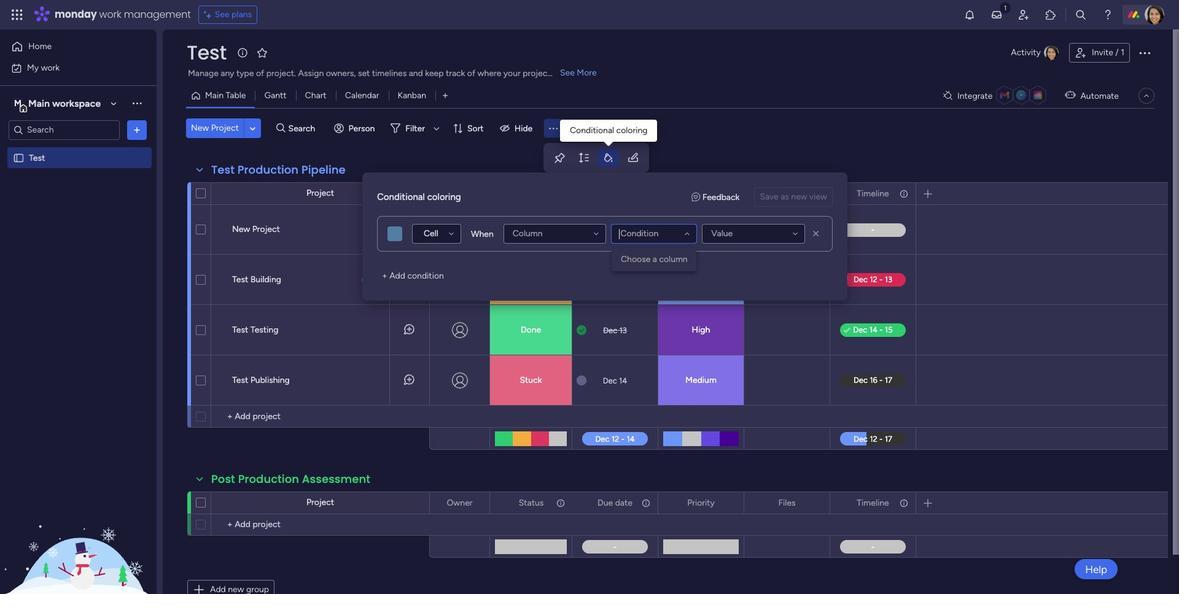 Task type: vqa. For each thing, say whether or not it's contained in the screenshot.
changes, in When subitem name changes, send a webhook
no



Task type: describe. For each thing, give the bounding box(es) containing it.
sort
[[467, 123, 484, 134]]

test production pipeline
[[211, 162, 346, 178]]

1 inside button
[[413, 279, 415, 286]]

priority for second the priority field
[[688, 498, 715, 508]]

+
[[382, 271, 388, 281]]

gantt button
[[255, 86, 296, 106]]

m
[[14, 98, 21, 108]]

keep
[[425, 68, 444, 79]]

testing
[[251, 325, 279, 335]]

invite / 1 button
[[1070, 43, 1130, 63]]

2 horizontal spatial options image
[[899, 493, 907, 514]]

type
[[236, 68, 254, 79]]

see plans
[[215, 9, 252, 20]]

publishing
[[251, 375, 290, 386]]

cell
[[424, 229, 439, 239]]

done
[[521, 325, 541, 335]]

1 vertical spatial conditional
[[377, 192, 425, 203]]

and
[[409, 68, 423, 79]]

my work
[[27, 62, 60, 73]]

dapulse integrations image
[[944, 91, 953, 100]]

column information image for timeline
[[899, 499, 909, 508]]

new
[[792, 192, 808, 202]]

more
[[577, 68, 597, 78]]

show board description image
[[235, 47, 250, 59]]

feedback link
[[692, 191, 740, 204]]

new project button
[[186, 119, 244, 138]]

activity button
[[1007, 43, 1065, 63]]

workspace options image
[[131, 97, 143, 110]]

test up manage
[[187, 39, 227, 66]]

manage
[[188, 68, 219, 79]]

0 horizontal spatial coloring
[[427, 192, 461, 203]]

project
[[523, 68, 551, 79]]

dec 13
[[603, 326, 627, 335]]

pipeline
[[302, 162, 346, 178]]

choose a column
[[621, 254, 688, 265]]

project up 'building'
[[252, 224, 280, 235]]

collapse board header image
[[1142, 91, 1152, 101]]

set
[[358, 68, 370, 79]]

home button
[[7, 37, 132, 57]]

a
[[653, 254, 657, 265]]

1 owner field from the top
[[444, 187, 476, 201]]

lottie animation image
[[0, 471, 157, 595]]

files for first files field from the top
[[779, 188, 796, 199]]

assessment
[[302, 472, 371, 487]]

apps image
[[1045, 9, 1057, 21]]

v2 user feedback image
[[692, 192, 701, 202]]

see more
[[560, 68, 597, 78]]

owners,
[[326, 68, 356, 79]]

Search in workspace field
[[26, 123, 103, 137]]

person button
[[329, 119, 382, 138]]

add
[[390, 271, 405, 281]]

options image for status
[[555, 493, 564, 514]]

see for see plans
[[215, 9, 230, 20]]

1 vertical spatial new
[[232, 224, 250, 235]]

test for test publishing
[[232, 375, 248, 386]]

table
[[226, 90, 246, 101]]

1 vertical spatial conditional coloring
[[377, 192, 461, 203]]

lottie animation element
[[0, 471, 157, 595]]

main table
[[205, 90, 246, 101]]

options image for timeline
[[899, 183, 907, 204]]

test testing
[[232, 325, 279, 335]]

+ add condition button
[[377, 267, 449, 286]]

1 vertical spatial new project
[[232, 224, 280, 235]]

workspace
[[52, 97, 101, 109]]

2 of from the left
[[467, 68, 476, 79]]

when
[[471, 229, 494, 239]]

hide button
[[495, 119, 540, 138]]

test for test production pipeline
[[211, 162, 235, 178]]

workspace selection element
[[12, 96, 103, 112]]

invite
[[1092, 47, 1114, 58]]

project.
[[266, 68, 296, 79]]

assign
[[298, 68, 324, 79]]

started
[[525, 225, 554, 235]]

work for monday
[[99, 7, 121, 22]]

v2 search image
[[276, 121, 285, 135]]

2 files field from the top
[[776, 497, 799, 510]]

/
[[1116, 47, 1119, 58]]

Status field
[[516, 497, 547, 510]]

help button
[[1075, 560, 1118, 580]]

production for post
[[238, 472, 299, 487]]

1 button
[[390, 255, 429, 305]]

1 + add project text field from the top
[[217, 410, 424, 425]]

Post Production Assessment field
[[208, 472, 374, 488]]

calendar
[[345, 90, 379, 101]]

2 priority field from the top
[[684, 497, 718, 510]]

condition
[[621, 229, 659, 239]]

Due date field
[[595, 497, 636, 510]]

main workspace
[[28, 97, 101, 109]]

timeline for column information icon related to timeline timeline field
[[857, 188, 889, 199]]

select product image
[[11, 9, 23, 21]]

post production assessment
[[211, 472, 371, 487]]

column
[[659, 254, 688, 265]]

2 owner field from the top
[[444, 497, 476, 510]]

building
[[251, 275, 281, 285]]

1 priority field from the top
[[684, 187, 718, 201]]

due
[[598, 498, 613, 508]]

kanban button
[[389, 86, 436, 106]]

column information image for due date
[[641, 499, 651, 508]]

person
[[349, 123, 375, 134]]

calendar button
[[336, 86, 389, 106]]

help
[[1086, 564, 1108, 576]]

plans
[[232, 9, 252, 20]]

not started
[[508, 225, 554, 235]]

Test field
[[184, 39, 230, 66]]

timeline field for column information icon related to timeline
[[854, 187, 892, 201]]

gantt
[[264, 90, 287, 101]]



Task type: locate. For each thing, give the bounding box(es) containing it.
1 vertical spatial see
[[560, 68, 575, 78]]

notifications image
[[964, 9, 976, 21]]

main inside button
[[205, 90, 224, 101]]

column information image
[[641, 499, 651, 508], [899, 499, 909, 508]]

management
[[124, 7, 191, 22]]

1 priority from the top
[[688, 188, 715, 199]]

timeline field for column information image for timeline
[[854, 497, 892, 510]]

work right my
[[41, 62, 60, 73]]

dec left "14"
[[603, 376, 617, 386]]

0 horizontal spatial of
[[256, 68, 264, 79]]

dec 14
[[603, 376, 627, 386]]

add view image
[[443, 91, 448, 100]]

menu image
[[548, 123, 560, 134]]

test list box
[[0, 145, 157, 334]]

0 vertical spatial files field
[[776, 187, 799, 201]]

1 vertical spatial priority field
[[684, 497, 718, 510]]

0 vertical spatial conditional coloring
[[570, 125, 648, 136]]

feedback
[[703, 192, 740, 202]]

Files field
[[776, 187, 799, 201], [776, 497, 799, 510]]

see left more
[[560, 68, 575, 78]]

not
[[508, 225, 523, 235]]

1 horizontal spatial conditional coloring
[[570, 125, 648, 136]]

project down pipeline
[[307, 188, 334, 198]]

priority for first the priority field from the top of the page
[[688, 188, 715, 199]]

test right public board image
[[29, 153, 45, 163]]

chart
[[305, 90, 327, 101]]

0 vertical spatial timeline field
[[854, 187, 892, 201]]

12
[[619, 276, 627, 285]]

chart button
[[296, 86, 336, 106]]

0 horizontal spatial main
[[28, 97, 50, 109]]

1 vertical spatial dec
[[603, 326, 618, 335]]

1 inside button
[[1121, 47, 1125, 58]]

0 horizontal spatial work
[[41, 62, 60, 73]]

0 horizontal spatial column information image
[[641, 499, 651, 508]]

value
[[712, 229, 733, 239]]

1 horizontal spatial coloring
[[617, 125, 648, 136]]

1
[[1121, 47, 1125, 58], [413, 279, 415, 286]]

conditional
[[570, 125, 614, 136], [377, 192, 425, 203]]

see inside "see more" link
[[560, 68, 575, 78]]

test for test building
[[232, 275, 248, 285]]

2 files from the top
[[779, 498, 796, 508]]

james peterson image
[[1145, 5, 1165, 25]]

choose
[[621, 254, 651, 265]]

options image
[[1138, 45, 1153, 60], [899, 183, 907, 204], [555, 493, 564, 514], [641, 493, 649, 514]]

of right 'track'
[[467, 68, 476, 79]]

Owner field
[[444, 187, 476, 201], [444, 497, 476, 510]]

any
[[221, 68, 234, 79]]

post
[[211, 472, 235, 487]]

new project inside button
[[191, 123, 239, 133]]

2 timeline from the top
[[857, 498, 889, 508]]

1 right add
[[413, 279, 415, 286]]

2 vertical spatial dec
[[603, 376, 617, 386]]

see left plans
[[215, 9, 230, 20]]

dec 12
[[603, 276, 627, 285]]

invite members image
[[1018, 9, 1030, 21]]

Search field
[[285, 120, 322, 137]]

Priority field
[[684, 187, 718, 201], [684, 497, 718, 510]]

as
[[781, 192, 789, 202]]

1 horizontal spatial column information image
[[899, 499, 909, 508]]

files
[[779, 188, 796, 199], [779, 498, 796, 508]]

column information image for timeline
[[899, 189, 909, 199]]

dec for dec 14
[[603, 376, 617, 386]]

timelines
[[372, 68, 407, 79]]

filter button
[[386, 119, 444, 138]]

0 vertical spatial owner field
[[444, 187, 476, 201]]

medium
[[686, 375, 717, 386]]

public board image
[[13, 152, 25, 164]]

1 vertical spatial files field
[[776, 497, 799, 510]]

1 column information image from the left
[[641, 499, 651, 508]]

1 horizontal spatial options image
[[472, 493, 481, 514]]

my work button
[[7, 58, 132, 78]]

conditional up cell
[[377, 192, 425, 203]]

option
[[0, 147, 157, 149]]

dec left 13
[[603, 326, 618, 335]]

0 vertical spatial + add project text field
[[217, 410, 424, 425]]

arrow down image
[[429, 121, 444, 136]]

0 vertical spatial column information image
[[899, 189, 909, 199]]

save as new view
[[760, 192, 828, 202]]

main for main workspace
[[28, 97, 50, 109]]

search everything image
[[1075, 9, 1087, 21]]

where
[[478, 68, 502, 79]]

1 vertical spatial timeline
[[857, 498, 889, 508]]

main for main table
[[205, 90, 224, 101]]

inbox image
[[991, 9, 1003, 21]]

track
[[446, 68, 465, 79]]

integrate
[[958, 91, 993, 101]]

1 timeline field from the top
[[854, 187, 892, 201]]

0 vertical spatial see
[[215, 9, 230, 20]]

dec
[[603, 276, 618, 285], [603, 326, 618, 335], [603, 376, 617, 386]]

test left testing
[[232, 325, 248, 335]]

new down 'main table' button
[[191, 123, 209, 133]]

0 vertical spatial files
[[779, 188, 796, 199]]

14
[[619, 376, 627, 386]]

1 horizontal spatial new
[[232, 224, 250, 235]]

see more link
[[559, 67, 598, 79]]

main left table
[[205, 90, 224, 101]]

stuck
[[520, 375, 542, 386]]

1 vertical spatial priority
[[688, 498, 715, 508]]

test inside field
[[211, 162, 235, 178]]

new up test building
[[232, 224, 250, 235]]

+ Add project text field
[[217, 410, 424, 425], [217, 518, 424, 533]]

main inside the workspace selection element
[[28, 97, 50, 109]]

production inside field
[[238, 472, 299, 487]]

timeline
[[857, 188, 889, 199], [857, 498, 889, 508]]

1 vertical spatial files
[[779, 498, 796, 508]]

0 vertical spatial coloring
[[617, 125, 648, 136]]

timeline for column information image for timeline timeline field
[[857, 498, 889, 508]]

0 vertical spatial conditional
[[570, 125, 614, 136]]

0 vertical spatial timeline
[[857, 188, 889, 199]]

1 vertical spatial 1
[[413, 279, 415, 286]]

0 horizontal spatial options image
[[131, 124, 143, 136]]

new project
[[191, 123, 239, 133], [232, 224, 280, 235]]

conditional coloring
[[570, 125, 648, 136], [377, 192, 461, 203]]

my
[[27, 62, 39, 73]]

1 vertical spatial + add project text field
[[217, 518, 424, 533]]

+ add condition
[[382, 271, 444, 281]]

2 owner from the top
[[447, 498, 473, 508]]

0 horizontal spatial 1
[[413, 279, 415, 286]]

1 vertical spatial column information image
[[556, 499, 566, 508]]

files for second files field
[[779, 498, 796, 508]]

angle down image
[[250, 124, 256, 133]]

owner
[[447, 188, 473, 199], [447, 498, 473, 508]]

1 of from the left
[[256, 68, 264, 79]]

0 vertical spatial dec
[[603, 276, 618, 285]]

autopilot image
[[1066, 87, 1076, 103]]

workspace image
[[12, 97, 24, 110]]

1 horizontal spatial column information image
[[899, 189, 909, 199]]

v2 done deadline image
[[577, 325, 587, 336]]

test publishing
[[232, 375, 290, 386]]

manage any type of project. assign owners, set timelines and keep track of where your project stands.
[[188, 68, 580, 79]]

test for test testing
[[232, 325, 248, 335]]

0 vertical spatial priority field
[[684, 187, 718, 201]]

13
[[620, 326, 627, 335]]

Test Production Pipeline field
[[208, 162, 349, 178]]

0 horizontal spatial new
[[191, 123, 209, 133]]

0 horizontal spatial column information image
[[556, 499, 566, 508]]

dec for dec 12
[[603, 276, 618, 285]]

new project down 'main table' button
[[191, 123, 239, 133]]

filter
[[406, 123, 425, 134]]

0 horizontal spatial conditional coloring
[[377, 192, 461, 203]]

see for see more
[[560, 68, 575, 78]]

work for my
[[41, 62, 60, 73]]

test down new project button
[[211, 162, 235, 178]]

1 vertical spatial production
[[238, 472, 299, 487]]

1 vertical spatial owner field
[[444, 497, 476, 510]]

0 vertical spatial work
[[99, 7, 121, 22]]

1 horizontal spatial of
[[467, 68, 476, 79]]

status
[[519, 498, 544, 508]]

your
[[504, 68, 521, 79]]

1 image
[[1000, 1, 1011, 14]]

options image for due date
[[641, 493, 649, 514]]

save
[[760, 192, 779, 202]]

see inside see plans button
[[215, 9, 230, 20]]

automate
[[1081, 91, 1119, 101]]

due date
[[598, 498, 633, 508]]

work right monday
[[99, 7, 121, 22]]

hide
[[515, 123, 533, 134]]

column information image for status
[[556, 499, 566, 508]]

work inside 'my work' button
[[41, 62, 60, 73]]

options image
[[131, 124, 143, 136], [472, 493, 481, 514], [899, 493, 907, 514]]

0 vertical spatial priority
[[688, 188, 715, 199]]

condition
[[408, 271, 444, 281]]

conditional right menu image
[[570, 125, 614, 136]]

column
[[513, 229, 543, 239]]

0 horizontal spatial conditional
[[377, 192, 425, 203]]

dapulse checkmark sign image
[[844, 324, 851, 339]]

0 vertical spatial 1
[[1121, 47, 1125, 58]]

new inside button
[[191, 123, 209, 133]]

test building
[[232, 275, 281, 285]]

0 vertical spatial production
[[238, 162, 299, 178]]

Timeline field
[[854, 187, 892, 201], [854, 497, 892, 510]]

1 vertical spatial timeline field
[[854, 497, 892, 510]]

test inside list box
[[29, 153, 45, 163]]

production inside field
[[238, 162, 299, 178]]

production right post
[[238, 472, 299, 487]]

1 right /
[[1121, 47, 1125, 58]]

work
[[99, 7, 121, 22], [41, 62, 60, 73]]

column information image
[[899, 189, 909, 199], [556, 499, 566, 508]]

help image
[[1102, 9, 1114, 21]]

test left publishing
[[232, 375, 248, 386]]

1 horizontal spatial 1
[[1121, 47, 1125, 58]]

new project up test building
[[232, 224, 280, 235]]

2 priority from the top
[[688, 498, 715, 508]]

project down assessment
[[307, 498, 334, 508]]

1 horizontal spatial conditional
[[570, 125, 614, 136]]

conditional coloring right menu image
[[570, 125, 648, 136]]

2 + add project text field from the top
[[217, 518, 424, 533]]

0 vertical spatial owner
[[447, 188, 473, 199]]

dec for dec 13
[[603, 326, 618, 335]]

1 horizontal spatial see
[[560, 68, 575, 78]]

1 owner from the top
[[447, 188, 473, 199]]

of right type at the left
[[256, 68, 264, 79]]

1 files from the top
[[779, 188, 796, 199]]

test left 'building'
[[232, 275, 248, 285]]

production down v2 search image
[[238, 162, 299, 178]]

2 timeline field from the top
[[854, 497, 892, 510]]

main right workspace image
[[28, 97, 50, 109]]

project inside button
[[211, 123, 239, 133]]

monday
[[55, 7, 97, 22]]

conditional coloring up cell
[[377, 192, 461, 203]]

2 column information image from the left
[[899, 499, 909, 508]]

1 files field from the top
[[776, 187, 799, 201]]

main table button
[[186, 86, 255, 106]]

0 vertical spatial new
[[191, 123, 209, 133]]

date
[[615, 498, 633, 508]]

1 horizontal spatial work
[[99, 7, 121, 22]]

1 vertical spatial coloring
[[427, 192, 461, 203]]

invite / 1
[[1092, 47, 1125, 58]]

project left angle down image
[[211, 123, 239, 133]]

0 vertical spatial new project
[[191, 123, 239, 133]]

kanban
[[398, 90, 426, 101]]

home
[[28, 41, 52, 52]]

1 vertical spatial owner
[[447, 498, 473, 508]]

high
[[692, 325, 710, 335]]

dec left 12 at top right
[[603, 276, 618, 285]]

0 horizontal spatial see
[[215, 9, 230, 20]]

1 vertical spatial work
[[41, 62, 60, 73]]

production for test
[[238, 162, 299, 178]]

add to favorites image
[[256, 46, 268, 59]]

1 timeline from the top
[[857, 188, 889, 199]]

see plans button
[[198, 6, 258, 24]]

1 horizontal spatial main
[[205, 90, 224, 101]]

low
[[693, 275, 709, 285]]

remove sort image
[[810, 228, 823, 240]]

activity
[[1011, 47, 1041, 58]]



